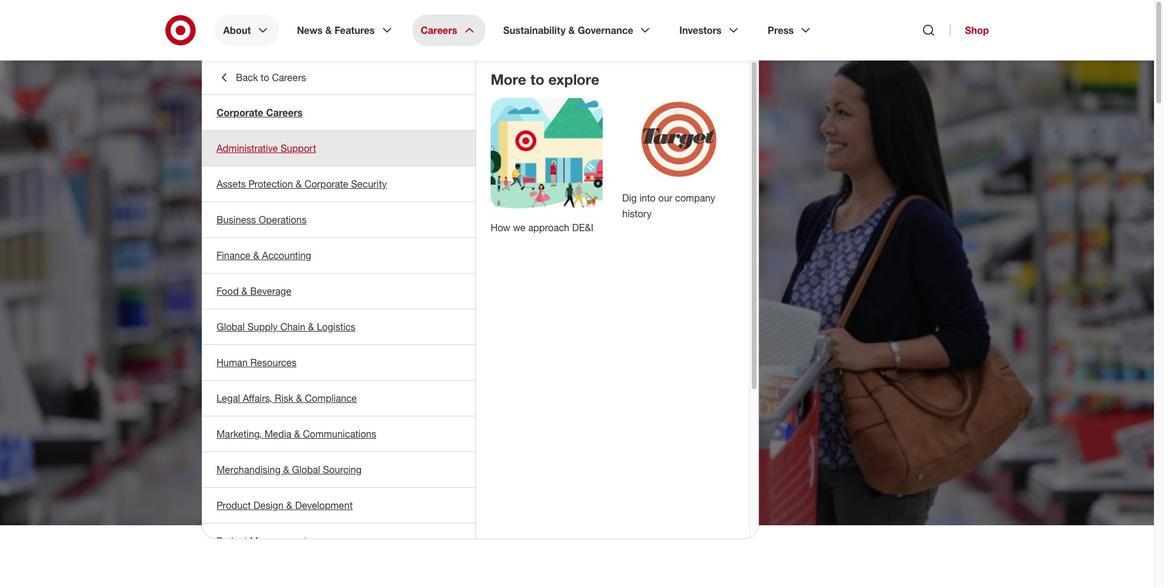 Task type: vqa. For each thing, say whether or not it's contained in the screenshot.
Management
yes



Task type: describe. For each thing, give the bounding box(es) containing it.
project
[[217, 536, 247, 548]]

about link
[[215, 15, 279, 46]]

business operations
[[217, 214, 307, 226]]

finance
[[217, 250, 251, 262]]

marketing, media & communications link
[[202, 417, 476, 452]]

media
[[265, 428, 292, 441]]

business operations link
[[202, 202, 476, 238]]

families
[[409, 173, 588, 232]]

all
[[343, 173, 396, 232]]

communications
[[303, 428, 377, 441]]

assets protection & corporate security link
[[202, 167, 476, 202]]

merchandising & global sourcing
[[217, 464, 362, 476]]

to for back
[[261, 72, 269, 84]]

about we're here to help all families discover the joy of everyday life.
[[231, 99, 595, 339]]

governance
[[578, 24, 634, 36]]

about for about we're here to help all families discover the joy of everyday life.
[[231, 99, 272, 118]]

management
[[250, 536, 307, 548]]

dig into our company history
[[623, 192, 716, 220]]

features
[[335, 24, 375, 36]]

news
[[297, 24, 323, 36]]

global inside "link"
[[292, 464, 320, 476]]

assets
[[217, 178, 246, 190]]

resources
[[250, 357, 297, 369]]

sourcing
[[323, 464, 362, 476]]

human
[[217, 357, 248, 369]]

marketing,
[[217, 428, 262, 441]]

human resources
[[217, 357, 297, 369]]

to inside about we're here to help all families discover the joy of everyday life.
[[490, 119, 536, 179]]

legal affairs, risk & compliance
[[217, 393, 357, 405]]

assets protection & corporate security
[[217, 178, 387, 190]]

& right media
[[294, 428, 300, 441]]

joy
[[527, 226, 595, 285]]

sustainability
[[504, 24, 566, 36]]

affairs,
[[243, 393, 272, 405]]

site navigation element
[[0, 0, 1164, 588]]

administrative support
[[217, 142, 316, 155]]

how we approach de&i link
[[491, 222, 594, 234]]

press
[[768, 24, 794, 36]]

how
[[491, 222, 511, 234]]

food
[[217, 285, 239, 298]]

investors link
[[671, 15, 750, 46]]

2 vertical spatial careers
[[266, 107, 303, 119]]

administrative support link
[[202, 131, 476, 166]]

& right protection
[[296, 178, 302, 190]]

support
[[281, 142, 316, 155]]

history
[[623, 208, 652, 220]]

everyday
[[290, 279, 497, 339]]

& right finance
[[253, 250, 259, 262]]

news & features link
[[289, 15, 403, 46]]

an illustrated cityscape and a diverse group of people interacting and shopping at target. image
[[491, 98, 603, 210]]

finance & accounting link
[[202, 238, 476, 273]]

human resources link
[[202, 345, 476, 381]]

we
[[513, 222, 526, 234]]

explore
[[549, 70, 600, 88]]

we're
[[231, 119, 360, 179]]

& left governance
[[569, 24, 575, 36]]

investors
[[680, 24, 722, 36]]

corporate careers
[[217, 107, 303, 119]]

our
[[659, 192, 673, 204]]

compliance
[[305, 393, 357, 405]]

administrative
[[217, 142, 278, 155]]

careers inside button
[[272, 72, 306, 84]]

into
[[640, 192, 656, 204]]

& right food
[[242, 285, 248, 298]]

accounting
[[262, 250, 311, 262]]

risk
[[275, 393, 294, 405]]

supply
[[248, 321, 278, 333]]

life.
[[511, 279, 590, 339]]

& right risk
[[296, 393, 302, 405]]

global supply chain & logistics
[[217, 321, 356, 333]]

protection
[[249, 178, 293, 190]]



Task type: locate. For each thing, give the bounding box(es) containing it.
news & features
[[297, 24, 375, 36]]

to inside button
[[261, 72, 269, 84]]

beverage
[[250, 285, 291, 298]]

dig into our company history link
[[623, 192, 716, 220]]

0 horizontal spatial global
[[217, 321, 245, 333]]

approach
[[528, 222, 570, 234]]

0 horizontal spatial corporate
[[217, 107, 263, 119]]

& right chain
[[308, 321, 314, 333]]

logistics
[[317, 321, 356, 333]]

food & beverage link
[[202, 274, 476, 309]]

1 vertical spatial global
[[292, 464, 320, 476]]

corporate inside assets protection & corporate security link
[[305, 178, 349, 190]]

marketing, media & communications
[[217, 428, 377, 441]]

product
[[217, 500, 251, 512]]

dig
[[623, 192, 637, 204]]

1 horizontal spatial corporate
[[305, 178, 349, 190]]

company
[[675, 192, 716, 204]]

corporate careers link
[[202, 95, 476, 130]]

1 horizontal spatial global
[[292, 464, 320, 476]]

chain
[[280, 321, 306, 333]]

global supply chain & logistics link
[[202, 310, 476, 345]]

more
[[491, 70, 527, 88]]

of
[[231, 279, 276, 339]]

& right 'design'
[[286, 500, 293, 512]]

& up product design & development
[[283, 464, 289, 476]]

& right news
[[325, 24, 332, 36]]

finance & accounting
[[217, 250, 311, 262]]

& inside "link"
[[283, 464, 289, 476]]

about inside about we're here to help all families discover the joy of everyday life.
[[231, 99, 272, 118]]

shop
[[965, 24, 989, 36]]

sustainability & governance
[[504, 24, 634, 36]]

product design & development
[[217, 500, 353, 512]]

to for more
[[531, 70, 545, 88]]

0 vertical spatial corporate
[[217, 107, 263, 119]]

1 vertical spatial careers
[[272, 72, 306, 84]]

corporate
[[217, 107, 263, 119], [305, 178, 349, 190]]

merchandising & global sourcing link
[[202, 453, 476, 488]]

about up back
[[223, 24, 251, 36]]

&
[[325, 24, 332, 36], [569, 24, 575, 36], [296, 178, 302, 190], [253, 250, 259, 262], [242, 285, 248, 298], [308, 321, 314, 333], [296, 393, 302, 405], [294, 428, 300, 441], [283, 464, 289, 476], [286, 500, 293, 512]]

0 vertical spatial careers
[[421, 24, 457, 36]]

red and white bullseye logo from 1962 with target written over it image
[[623, 98, 735, 180]]

press link
[[760, 15, 822, 46]]

product design & development link
[[202, 488, 476, 524]]

global left supply
[[217, 321, 245, 333]]

1 vertical spatial corporate
[[305, 178, 349, 190]]

sustainability & governance link
[[495, 15, 661, 46]]

de&i
[[572, 222, 594, 234]]

legal
[[217, 393, 240, 405]]

back to careers
[[236, 72, 306, 84]]

global left sourcing
[[292, 464, 320, 476]]

careers
[[421, 24, 457, 36], [272, 72, 306, 84], [266, 107, 303, 119]]

development
[[295, 500, 353, 512]]

here
[[373, 119, 476, 179]]

about
[[223, 24, 251, 36], [231, 99, 272, 118]]

1 vertical spatial about
[[231, 99, 272, 118]]

merchandising
[[217, 464, 281, 476]]

corporate up "business operations" link
[[305, 178, 349, 190]]

about inside about 'link'
[[223, 24, 251, 36]]

back
[[236, 72, 258, 84]]

design
[[254, 500, 284, 512]]

project management
[[217, 536, 307, 548]]

business
[[217, 214, 256, 226]]

operations
[[259, 214, 307, 226]]

legal affairs, risk & compliance link
[[202, 381, 476, 416]]

how we approach de&i
[[491, 222, 594, 234]]

project management link
[[202, 524, 476, 559]]

about for about
[[223, 24, 251, 36]]

corporate down back
[[217, 107, 263, 119]]

food & beverage
[[217, 285, 291, 298]]

0 vertical spatial global
[[217, 321, 245, 333]]

discover
[[231, 226, 426, 285]]

more to explore
[[491, 70, 600, 88]]

corporate inside corporate careers link
[[217, 107, 263, 119]]

about down back
[[231, 99, 272, 118]]

help
[[231, 173, 329, 232]]

security
[[351, 178, 387, 190]]

shop link
[[950, 24, 989, 36]]

0 vertical spatial about
[[223, 24, 251, 36]]

global
[[217, 321, 245, 333], [292, 464, 320, 476]]

the
[[440, 226, 513, 285]]

careers link
[[412, 15, 485, 46]]

to
[[531, 70, 545, 88], [261, 72, 269, 84], [490, 119, 536, 179]]

back to careers button
[[202, 61, 476, 95]]



